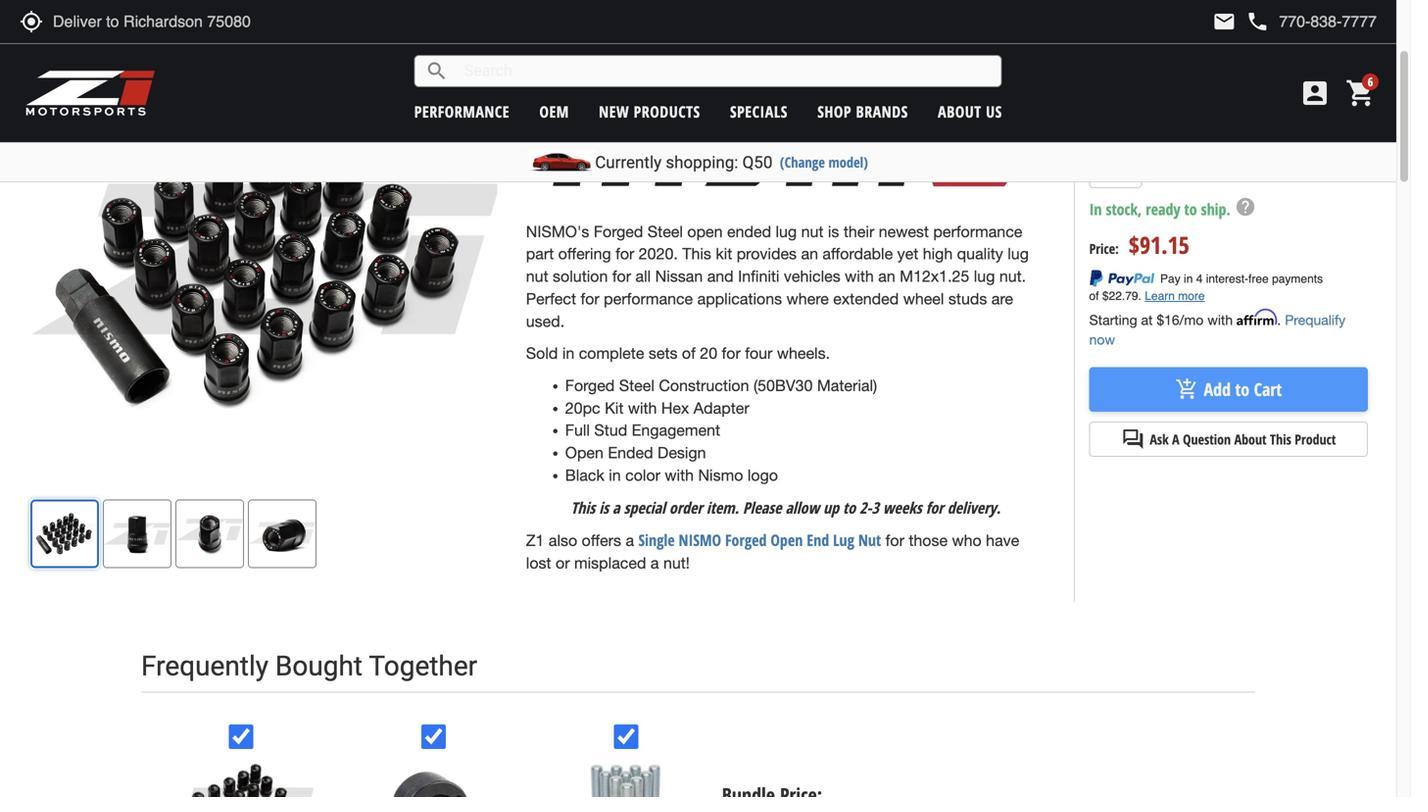Task type: describe. For each thing, give the bounding box(es) containing it.
0 vertical spatial lug
[[776, 222, 797, 241]]

for left 2020.
[[616, 245, 635, 263]]

have
[[987, 532, 1020, 550]]

q50
[[743, 152, 773, 172]]

where
[[787, 290, 829, 308]]

nut
[[859, 530, 882, 551]]

this inside "question_answer ask a question about this product"
[[1271, 430, 1292, 449]]

1 horizontal spatial open
[[771, 530, 803, 551]]

in stock, ready to ship. help
[[1090, 196, 1257, 220]]

help
[[1235, 196, 1257, 217]]

with right kit
[[628, 399, 657, 417]]

adapter
[[694, 399, 750, 417]]

1 / from the left
[[618, 33, 623, 49]]

Search search field
[[449, 56, 1002, 86]]

those
[[909, 532, 948, 550]]

sold in complete sets of 20 for four wheels.
[[526, 344, 831, 362]]

price: $91.15
[[1090, 229, 1190, 261]]

sold
[[526, 344, 558, 362]]

who
[[953, 532, 982, 550]]

0 horizontal spatial an
[[802, 245, 819, 263]]

0 horizontal spatial about
[[938, 101, 982, 122]]

nissan inside "fits models: 300zx / 350z / 370z / 2008-2013 nissan altima..."
[[765, 33, 802, 49]]

high
[[923, 245, 953, 263]]

part
[[526, 245, 554, 263]]

quantity:
[[1090, 135, 1141, 154]]

with down 'design'
[[665, 466, 694, 484]]

model)
[[829, 152, 869, 172]]

0 horizontal spatial is
[[599, 497, 609, 518]]

in inside forged steel construction (50bv30 material) 20pc kit with hex adapter full stud engagement open ended design black in color with nismo logo
[[609, 466, 621, 484]]

prequalify now
[[1090, 312, 1346, 347]]

allow
[[786, 497, 820, 518]]

phone
[[1247, 10, 1270, 33]]

quality
[[958, 245, 1004, 263]]

ended
[[728, 222, 772, 241]]

stock,
[[1107, 198, 1143, 220]]

3 / from the left
[[696, 33, 701, 49]]

for left all
[[613, 267, 632, 285]]

account_box link
[[1295, 77, 1336, 109]]

to inside in stock, ready to ship. help
[[1185, 198, 1198, 220]]

forged inside forged steel construction (50bv30 material) 20pc kit with hex adapter full stud engagement open ended design black in color with nismo logo
[[566, 377, 615, 395]]

question
[[1184, 430, 1232, 449]]

black
[[566, 466, 605, 484]]

steel inside forged steel construction (50bv30 material) 20pc kit with hex adapter full stud engagement open ended design black in color with nismo logo
[[619, 377, 655, 395]]

question_answer
[[1122, 428, 1146, 451]]

this is a special order item. please allow up to 2-3 weeks for delivery.
[[571, 497, 1001, 518]]

z1
[[526, 532, 545, 550]]

together
[[369, 650, 478, 683]]

shopping_cart
[[1346, 77, 1378, 109]]

models:
[[534, 31, 576, 50]]

shopping_cart link
[[1341, 77, 1378, 109]]

(change
[[780, 152, 826, 172]]

2-
[[860, 497, 872, 518]]

currently shopping: q50 (change model)
[[595, 152, 869, 172]]

design
[[658, 444, 707, 462]]

shop brands link
[[818, 101, 909, 122]]

brands
[[857, 101, 909, 122]]

currently
[[595, 152, 662, 172]]

us
[[987, 101, 1003, 122]]

open inside forged steel construction (50bv30 material) 20pc kit with hex adapter full stud engagement open ended design black in color with nismo logo
[[566, 444, 604, 462]]

the
[[1180, 101, 1197, 117]]

newest
[[879, 222, 930, 241]]

add_shopping_cart add to cart
[[1176, 377, 1283, 401]]

item.
[[707, 497, 739, 518]]

cart
[[1255, 377, 1283, 401]]

end
[[807, 530, 830, 551]]

search
[[425, 59, 449, 83]]

0 horizontal spatial nut
[[526, 267, 549, 285]]

specials link
[[730, 101, 788, 122]]

about inside "question_answer ask a question about this product"
[[1235, 430, 1267, 449]]

at
[[1142, 312, 1154, 328]]

for those who have lost or misplaced a nut!
[[526, 532, 1020, 572]]

now
[[1090, 331, 1116, 347]]

0 vertical spatial a
[[613, 497, 620, 518]]

steel inside nismo's forged steel open ended lug nut is their newest performance part offering for 2020. this kit provides an affordable yet high quality lug nut solution for all nissan and infiniti vehicles with an m12x1.25 lug nut. perfect for performance applications where extended wheel studs are used.
[[648, 222, 683, 241]]

2 / from the left
[[657, 33, 662, 49]]

1 vertical spatial an
[[879, 267, 896, 285]]

(learn more about the ultimate frontier giveaway) link
[[1090, 101, 1330, 117]]

price:
[[1090, 239, 1120, 258]]

shop brands
[[818, 101, 909, 122]]

solution
[[553, 267, 608, 285]]

fits
[[512, 31, 530, 50]]

(change model) link
[[780, 152, 869, 172]]

2008-
[[704, 33, 734, 49]]

2 horizontal spatial performance
[[934, 222, 1023, 241]]

phone link
[[1247, 10, 1378, 33]]

hex
[[662, 399, 690, 417]]

up
[[824, 497, 839, 518]]

account_box
[[1300, 77, 1332, 109]]

nissan inside nismo's forged steel open ended lug nut is their newest performance part offering for 2020. this kit provides an affordable yet high quality lug nut solution for all nissan and infiniti vehicles with an m12x1.25 lug nut. perfect for performance applications where extended wheel studs are used.
[[656, 267, 703, 285]]

wheel
[[904, 290, 945, 308]]

nut.
[[1000, 267, 1027, 285]]

m12x1.25
[[900, 267, 970, 285]]

product
[[1296, 430, 1337, 449]]

lug
[[834, 530, 855, 551]]

bought
[[275, 650, 363, 683]]

forged steel construction (50bv30 material) 20pc kit with hex adapter full stud engagement open ended design black in color with nismo logo
[[566, 377, 878, 484]]

a
[[1173, 430, 1180, 449]]



Task type: locate. For each thing, give the bounding box(es) containing it.
20pc
[[566, 399, 601, 417]]

fits models: 300zx / 350z / 370z / 2008-2013 nissan altima...
[[512, 31, 851, 50]]

studs
[[949, 290, 988, 308]]

2 horizontal spatial /
[[696, 33, 701, 49]]

this
[[683, 245, 712, 263], [1271, 430, 1292, 449], [571, 497, 596, 518]]

1 vertical spatial in
[[609, 466, 621, 484]]

2020.
[[639, 245, 678, 263]]

logo
[[748, 466, 779, 484]]

with right /mo on the top right
[[1208, 312, 1234, 328]]

forged
[[594, 222, 644, 241], [566, 377, 615, 395], [726, 530, 767, 551]]

specials
[[730, 101, 788, 122]]

0 horizontal spatial lug
[[776, 222, 797, 241]]

1 horizontal spatial nut
[[802, 222, 824, 241]]

0 vertical spatial is
[[828, 222, 840, 241]]

1 horizontal spatial in
[[609, 466, 621, 484]]

1 horizontal spatial lug
[[974, 267, 996, 285]]

1 vertical spatial is
[[599, 497, 609, 518]]

1 horizontal spatial nissan
[[765, 33, 802, 49]]

about left us
[[938, 101, 982, 122]]

all
[[636, 267, 651, 285]]

2 horizontal spatial about
[[1235, 430, 1267, 449]]

for inside for those who have lost or misplaced a nut!
[[886, 532, 905, 550]]

forged inside nismo's forged steel open ended lug nut is their newest performance part offering for 2020. this kit provides an affordable yet high quality lug nut solution for all nissan and infiniti vehicles with an m12x1.25 lug nut. perfect for performance applications where extended wheel studs are used.
[[594, 222, 644, 241]]

to left ship.
[[1185, 198, 1198, 220]]

1 vertical spatial forged
[[566, 377, 615, 395]]

a inside for those who have lost or misplaced a nut!
[[651, 554, 659, 572]]

2 vertical spatial this
[[571, 497, 596, 518]]

about right question
[[1235, 430, 1267, 449]]

0 horizontal spatial /
[[618, 33, 623, 49]]

lug
[[776, 222, 797, 241], [1008, 245, 1029, 263], [974, 267, 996, 285]]

a left "nut!"
[[651, 554, 659, 572]]

this down open
[[683, 245, 712, 263]]

open
[[688, 222, 723, 241]]

to right add
[[1236, 377, 1250, 401]]

in right sold
[[563, 344, 575, 362]]

nut down part
[[526, 267, 549, 285]]

performance
[[415, 101, 510, 122], [934, 222, 1023, 241], [604, 290, 693, 308]]

1 vertical spatial a
[[626, 532, 634, 550]]

1 vertical spatial lug
[[1008, 245, 1029, 263]]

engagement
[[632, 421, 721, 439]]

oem
[[540, 101, 570, 122]]

is left "their"
[[828, 222, 840, 241]]

nismo
[[679, 530, 722, 551]]

ready
[[1147, 198, 1181, 220]]

/ right the 350z on the top of page
[[657, 33, 662, 49]]

is
[[828, 222, 840, 241], [599, 497, 609, 518]]

(learn more about the ultimate frontier giveaway)
[[1090, 101, 1330, 117]]

nut!
[[664, 554, 690, 572]]

a left single
[[626, 532, 634, 550]]

this down black
[[571, 497, 596, 518]]

a inside z1 also offers a single nismo forged open end lug nut
[[626, 532, 634, 550]]

$16
[[1157, 312, 1180, 328]]

0 horizontal spatial in
[[563, 344, 575, 362]]

with down affordable
[[845, 267, 874, 285]]

are
[[992, 290, 1014, 308]]

new
[[599, 101, 630, 122]]

nut up vehicles
[[802, 222, 824, 241]]

steel up kit
[[619, 377, 655, 395]]

a left "special"
[[613, 497, 620, 518]]

yet
[[898, 245, 919, 263]]

wheels.
[[777, 344, 831, 362]]

lug down quality
[[974, 267, 996, 285]]

mail
[[1213, 10, 1237, 33]]

0 horizontal spatial nissan
[[656, 267, 703, 285]]

with
[[845, 267, 874, 285], [1208, 312, 1234, 328], [628, 399, 657, 417], [665, 466, 694, 484]]

this inside nismo's forged steel open ended lug nut is their newest performance part offering for 2020. this kit provides an affordable yet high quality lug nut solution for all nissan and infiniti vehicles with an m12x1.25 lug nut. perfect for performance applications where extended wheel studs are used.
[[683, 245, 712, 263]]

is inside nismo's forged steel open ended lug nut is their newest performance part offering for 2020. this kit provides an affordable yet high quality lug nut solution for all nissan and infiniti vehicles with an m12x1.25 lug nut. perfect for performance applications where extended wheel studs are used.
[[828, 222, 840, 241]]

1 vertical spatial open
[[771, 530, 803, 551]]

shopping:
[[666, 152, 739, 172]]

ultimate
[[1200, 101, 1240, 117]]

full
[[566, 421, 590, 439]]

is up offers
[[599, 497, 609, 518]]

affordable
[[823, 245, 893, 263]]

/
[[618, 33, 623, 49], [657, 33, 662, 49], [696, 33, 701, 49]]

sets
[[649, 344, 678, 362]]

performance down search
[[415, 101, 510, 122]]

1 vertical spatial this
[[1271, 430, 1292, 449]]

2 vertical spatial to
[[843, 497, 856, 518]]

2 vertical spatial lug
[[974, 267, 996, 285]]

vehicles
[[784, 267, 841, 285]]

single
[[639, 530, 675, 551]]

2 vertical spatial forged
[[726, 530, 767, 551]]

frequently
[[141, 650, 269, 683]]

an
[[802, 245, 819, 263], [879, 267, 896, 285]]

with inside starting at $16 /mo with affirm .
[[1208, 312, 1234, 328]]

1 horizontal spatial /
[[657, 33, 662, 49]]

1 horizontal spatial about
[[1150, 101, 1177, 117]]

0 vertical spatial an
[[802, 245, 819, 263]]

/ right 370z
[[696, 33, 701, 49]]

lug up the 'nut.'
[[1008, 245, 1029, 263]]

with inside nismo's forged steel open ended lug nut is their newest performance part offering for 2020. this kit provides an affordable yet high quality lug nut solution for all nissan and infiniti vehicles with an m12x1.25 lug nut. perfect for performance applications where extended wheel studs are used.
[[845, 267, 874, 285]]

performance up quality
[[934, 222, 1023, 241]]

1 vertical spatial to
[[1236, 377, 1250, 401]]

0 horizontal spatial open
[[566, 444, 604, 462]]

nissan right '2013'
[[765, 33, 802, 49]]

$91.15
[[1129, 229, 1190, 261]]

for right nut
[[886, 532, 905, 550]]

kit
[[605, 399, 624, 417]]

add
[[1205, 377, 1232, 401]]

and
[[708, 267, 734, 285]]

0 horizontal spatial this
[[571, 497, 596, 518]]

1 vertical spatial steel
[[619, 377, 655, 395]]

2 vertical spatial performance
[[604, 290, 693, 308]]

an up vehicles
[[802, 245, 819, 263]]

2 horizontal spatial lug
[[1008, 245, 1029, 263]]

color
[[626, 466, 661, 484]]

1 horizontal spatial to
[[1185, 198, 1198, 220]]

extended
[[834, 290, 899, 308]]

1 horizontal spatial is
[[828, 222, 840, 241]]

0 horizontal spatial a
[[613, 497, 620, 518]]

0 vertical spatial in
[[563, 344, 575, 362]]

ask
[[1151, 430, 1170, 449]]

frequently bought together
[[141, 650, 478, 683]]

offers
[[582, 532, 622, 550]]

about
[[938, 101, 982, 122], [1150, 101, 1177, 117], [1235, 430, 1267, 449]]

open left end
[[771, 530, 803, 551]]

in
[[1090, 198, 1103, 220]]

lost
[[526, 554, 552, 572]]

single nismo forged open end lug nut link
[[639, 530, 882, 551]]

1 vertical spatial performance
[[934, 222, 1023, 241]]

/ left the 350z on the top of page
[[618, 33, 623, 49]]

complete
[[579, 344, 645, 362]]

None checkbox
[[229, 725, 254, 749]]

starting at $16 /mo with affirm .
[[1090, 309, 1286, 328]]

forged down please
[[726, 530, 767, 551]]

2 horizontal spatial this
[[1271, 430, 1292, 449]]

nissan
[[765, 33, 802, 49], [656, 267, 703, 285]]

1 horizontal spatial this
[[683, 245, 712, 263]]

0 vertical spatial steel
[[648, 222, 683, 241]]

used.
[[526, 312, 565, 330]]

open up black
[[566, 444, 604, 462]]

1 horizontal spatial a
[[626, 532, 634, 550]]

giveaway)
[[1282, 101, 1330, 117]]

1 horizontal spatial an
[[879, 267, 896, 285]]

20
[[700, 344, 718, 362]]

3
[[872, 497, 880, 518]]

2 horizontal spatial to
[[1236, 377, 1250, 401]]

please
[[743, 497, 782, 518]]

nissan down 2020.
[[656, 267, 703, 285]]

mail link
[[1213, 10, 1237, 33]]

this left product in the right bottom of the page
[[1271, 430, 1292, 449]]

in down ended
[[609, 466, 621, 484]]

weeks
[[883, 497, 922, 518]]

for right weeks
[[926, 497, 944, 518]]

open
[[566, 444, 604, 462], [771, 530, 803, 551]]

for right the 20
[[722, 344, 741, 362]]

0 horizontal spatial performance
[[415, 101, 510, 122]]

an up extended
[[879, 267, 896, 285]]

None checkbox
[[422, 725, 446, 749], [614, 725, 639, 749], [422, 725, 446, 749], [614, 725, 639, 749]]

0 vertical spatial performance
[[415, 101, 510, 122]]

performance down all
[[604, 290, 693, 308]]

0 vertical spatial this
[[683, 245, 712, 263]]

0 vertical spatial nut
[[802, 222, 824, 241]]

1 horizontal spatial performance
[[604, 290, 693, 308]]

350z
[[626, 33, 654, 49]]

2 vertical spatial a
[[651, 554, 659, 572]]

lug up provides
[[776, 222, 797, 241]]

construction
[[659, 377, 750, 395]]

products
[[634, 101, 701, 122]]

0 vertical spatial forged
[[594, 222, 644, 241]]

order
[[670, 497, 703, 518]]

2013
[[734, 33, 761, 49]]

for down solution
[[581, 290, 600, 308]]

about us
[[938, 101, 1003, 122]]

steel up 2020.
[[648, 222, 683, 241]]

mail phone
[[1213, 10, 1270, 33]]

question_answer ask a question about this product
[[1122, 428, 1337, 451]]

kit
[[716, 245, 733, 263]]

0 vertical spatial nissan
[[765, 33, 802, 49]]

forged up "offering"
[[594, 222, 644, 241]]

0 vertical spatial to
[[1185, 198, 1198, 220]]

2 horizontal spatial a
[[651, 554, 659, 572]]

0 horizontal spatial to
[[843, 497, 856, 518]]

nismo
[[699, 466, 744, 484]]

a
[[613, 497, 620, 518], [626, 532, 634, 550], [651, 554, 659, 572]]

ended
[[608, 444, 654, 462]]

to left 2-
[[843, 497, 856, 518]]

0 vertical spatial open
[[566, 444, 604, 462]]

prequalify now link
[[1090, 312, 1346, 347]]

z1 motorsports logo image
[[25, 69, 156, 118]]

1 vertical spatial nissan
[[656, 267, 703, 285]]

1 vertical spatial nut
[[526, 267, 549, 285]]

new products link
[[599, 101, 701, 122]]

about left the
[[1150, 101, 1177, 117]]

delivery.
[[948, 497, 1001, 518]]

forged up 20pc
[[566, 377, 615, 395]]



Task type: vqa. For each thing, say whether or not it's contained in the screenshot.
the right performance
yes



